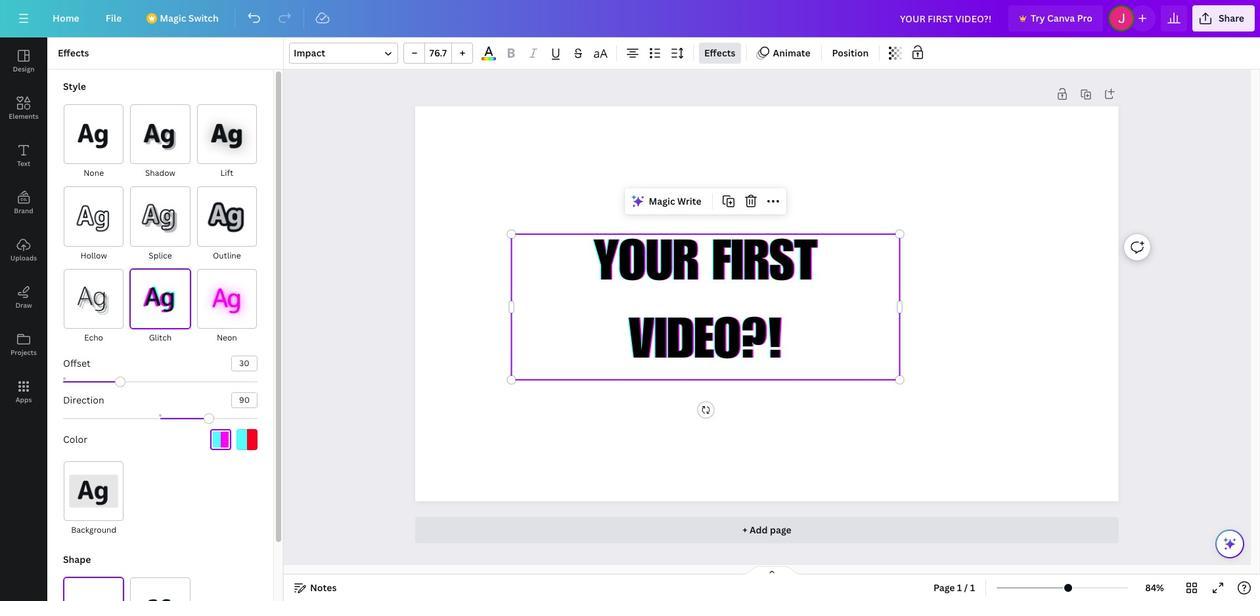 Task type: vqa. For each thing, say whether or not it's contained in the screenshot.
'/'
yes



Task type: describe. For each thing, give the bounding box(es) containing it.
2 1 from the left
[[970, 582, 975, 595]]

design button
[[0, 37, 47, 85]]

brand button
[[0, 179, 47, 227]]

draw button
[[0, 274, 47, 321]]

elements button
[[0, 85, 47, 132]]

add
[[750, 524, 768, 537]]

magic switch button
[[137, 5, 229, 32]]

outline
[[213, 250, 241, 261]]

share
[[1219, 12, 1244, 24]]

video?!
[[629, 318, 783, 375]]

+
[[743, 524, 747, 537]]

switch
[[188, 12, 219, 24]]

splice button
[[130, 186, 191, 263]]

canva
[[1047, 12, 1075, 24]]

your first video?!
[[594, 239, 817, 375]]

page
[[934, 582, 955, 595]]

your
[[594, 239, 699, 296]]

page 1 / 1
[[934, 582, 975, 595]]

color range image
[[482, 57, 496, 60]]

neon
[[217, 332, 237, 344]]

1 effects from the left
[[58, 47, 89, 59]]

pro
[[1077, 12, 1093, 24]]

try canva pro
[[1031, 12, 1093, 24]]

magic write
[[649, 195, 702, 208]]

write
[[677, 195, 702, 208]]

hollow
[[80, 250, 107, 261]]

none button
[[63, 104, 124, 181]]

uploads
[[10, 254, 37, 263]]

glitch button
[[130, 269, 191, 346]]

magic write button
[[628, 191, 707, 212]]

impact
[[294, 47, 325, 59]]

impact button
[[289, 43, 398, 64]]

effects button
[[699, 43, 741, 64]]

1 1 from the left
[[957, 582, 962, 595]]

page
[[770, 524, 792, 537]]

hollow button
[[63, 186, 124, 263]]

main menu bar
[[0, 0, 1260, 37]]

magic for magic switch
[[160, 12, 186, 24]]

84% button
[[1133, 578, 1176, 599]]

design
[[13, 64, 35, 74]]

uploads button
[[0, 227, 47, 274]]

shadow
[[145, 168, 175, 179]]

Direction text field
[[232, 394, 257, 408]]

file button
[[95, 5, 132, 32]]

offset
[[63, 357, 91, 370]]

position
[[832, 47, 869, 59]]

lift
[[220, 168, 233, 179]]

share button
[[1192, 5, 1255, 32]]

echo button
[[63, 269, 124, 346]]

file
[[106, 12, 122, 24]]

notes button
[[289, 578, 342, 599]]

splice
[[149, 250, 172, 261]]

+ add page button
[[415, 518, 1119, 544]]



Task type: locate. For each thing, give the bounding box(es) containing it.
background button
[[63, 461, 124, 538]]

none
[[84, 168, 104, 179]]

1
[[957, 582, 962, 595], [970, 582, 975, 595]]

try
[[1031, 12, 1045, 24]]

effects
[[58, 47, 89, 59], [704, 47, 736, 59]]

projects button
[[0, 321, 47, 369]]

text
[[17, 159, 30, 168]]

style
[[63, 80, 86, 93]]

effects up style on the left top of the page
[[58, 47, 89, 59]]

Design title text field
[[889, 5, 1003, 32]]

#00ffff, #ff00ff image
[[210, 430, 231, 451], [210, 430, 231, 451]]

background
[[71, 525, 116, 536]]

show pages image
[[740, 566, 804, 577]]

outline button
[[196, 186, 258, 263]]

first
[[712, 239, 817, 296]]

0 horizontal spatial effects
[[58, 47, 89, 59]]

magic
[[160, 12, 186, 24], [649, 195, 675, 208]]

magic inside main menu bar
[[160, 12, 186, 24]]

style element
[[58, 80, 258, 538]]

shadow button
[[130, 104, 191, 181]]

elements
[[9, 112, 39, 121]]

lift button
[[196, 104, 258, 181]]

apps
[[16, 396, 32, 405]]

home link
[[42, 5, 90, 32]]

apps button
[[0, 369, 47, 416]]

text button
[[0, 132, 47, 179]]

1 vertical spatial magic
[[649, 195, 675, 208]]

magic left "switch"
[[160, 12, 186, 24]]

animate button
[[752, 43, 816, 64]]

magic left write
[[649, 195, 675, 208]]

direction
[[63, 394, 104, 407]]

effects inside 'dropdown button'
[[704, 47, 736, 59]]

1 horizontal spatial effects
[[704, 47, 736, 59]]

group
[[403, 43, 473, 64]]

glitch
[[149, 332, 172, 344]]

shape
[[63, 554, 91, 567]]

neon button
[[196, 269, 258, 346]]

1 horizontal spatial magic
[[649, 195, 675, 208]]

animate
[[773, 47, 810, 59]]

84%
[[1145, 582, 1164, 595]]

echo
[[84, 332, 103, 344]]

try canva pro button
[[1009, 5, 1103, 32]]

1 right /
[[970, 582, 975, 595]]

#00ffff, #ff0000 image
[[237, 430, 258, 451], [237, 430, 258, 451]]

color
[[63, 434, 87, 446]]

draw
[[15, 301, 32, 310]]

+ add page
[[743, 524, 792, 537]]

1 horizontal spatial 1
[[970, 582, 975, 595]]

/
[[964, 582, 968, 595]]

– – number field
[[429, 47, 447, 59]]

Offset text field
[[232, 357, 257, 371]]

0 vertical spatial magic
[[160, 12, 186, 24]]

2 effects from the left
[[704, 47, 736, 59]]

shape element
[[63, 554, 258, 602]]

position button
[[827, 43, 874, 64]]

canva assistant image
[[1222, 537, 1238, 553]]

magic for magic write
[[649, 195, 675, 208]]

0 horizontal spatial magic
[[160, 12, 186, 24]]

1 left /
[[957, 582, 962, 595]]

side panel tab list
[[0, 37, 47, 416]]

magic switch
[[160, 12, 219, 24]]

home
[[53, 12, 79, 24]]

0 horizontal spatial 1
[[957, 582, 962, 595]]

effects left animate popup button
[[704, 47, 736, 59]]

projects
[[11, 348, 37, 357]]

notes
[[310, 582, 337, 595]]

brand
[[14, 206, 33, 216]]



